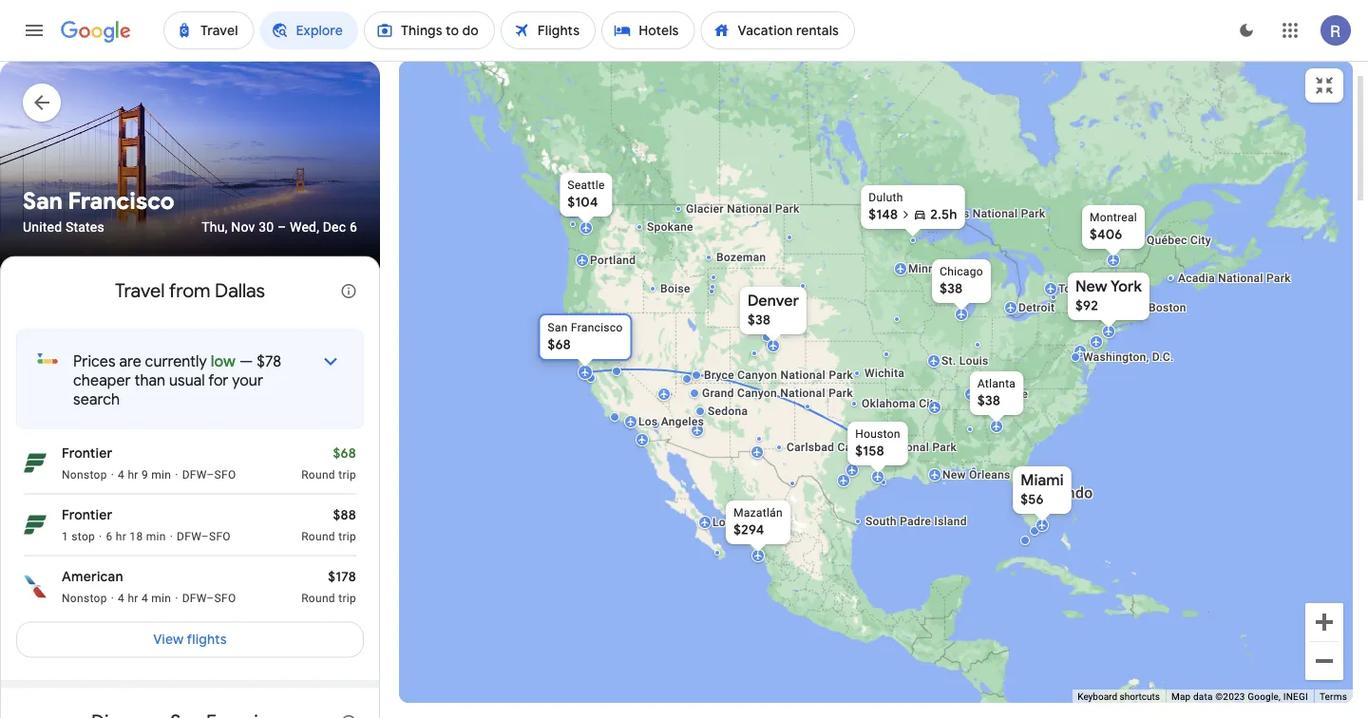 Task type: vqa. For each thing, say whether or not it's contained in the screenshot.


Task type: locate. For each thing, give the bounding box(es) containing it.
new orleans
[[943, 469, 1011, 482]]

1 vertical spatial frontier
[[62, 507, 113, 524]]

prices are currently low
[[73, 352, 236, 371]]

dfw – sfo for $68
[[182, 468, 236, 481]]

united
[[23, 219, 62, 235]]

1 vertical spatial about these results image
[[326, 700, 372, 718]]

158 US dollars text field
[[856, 443, 885, 460]]

$38 down atlanta
[[978, 392, 1001, 410]]

1 horizontal spatial $68
[[548, 336, 571, 354]]

0 horizontal spatial $68
[[333, 445, 356, 462]]

1 stop
[[62, 530, 95, 543]]

0 vertical spatial $38
[[940, 280, 963, 297]]

trip
[[338, 468, 356, 481], [338, 530, 356, 543], [338, 592, 356, 605]]

city for oklahoma city
[[919, 397, 940, 411]]

map
[[1172, 691, 1191, 703]]

york
[[1111, 277, 1142, 297]]

frontier image
[[24, 452, 47, 475]]

1 vertical spatial 6
[[106, 530, 113, 543]]

0 vertical spatial dfw – sfo
[[182, 468, 236, 481]]

1 horizontal spatial city
[[1191, 234, 1212, 247]]

1 horizontal spatial 6
[[350, 219, 357, 235]]

0 vertical spatial sfo
[[214, 468, 236, 481]]

1
[[62, 530, 68, 543]]

park left wichita
[[829, 369, 854, 382]]

denver
[[748, 291, 799, 311]]

$38 down denver at the top right of the page
[[748, 312, 771, 329]]

new left orleans
[[943, 469, 966, 482]]

0 horizontal spatial $38
[[748, 312, 771, 329]]

about these results image down dec
[[326, 268, 372, 314]]

trip inside $88 round trip
[[338, 530, 356, 543]]

trip down the $88
[[338, 530, 356, 543]]

$88
[[333, 507, 356, 524]]

american
[[62, 569, 123, 586]]

0 vertical spatial min
[[151, 468, 171, 481]]

hr for frontier
[[128, 468, 138, 481]]

2 vertical spatial trip
[[338, 592, 356, 605]]

from
[[169, 279, 210, 303]]

round inside $178 round trip
[[301, 592, 335, 605]]

1 vertical spatial trip
[[338, 530, 356, 543]]

$294
[[734, 522, 765, 539]]

$68
[[548, 336, 571, 354], [333, 445, 356, 462]]

dfw – sfo right 9
[[182, 468, 236, 481]]

angeles
[[661, 415, 704, 429]]

city right oklahoma at the right
[[919, 397, 940, 411]]

new for orleans
[[943, 469, 966, 482]]

 image left 4 hr 9 min
[[111, 467, 114, 482]]

0 vertical spatial francisco
[[68, 187, 174, 216]]

0 vertical spatial dfw
[[182, 468, 207, 481]]

1 vertical spatial round
[[301, 530, 335, 543]]

0 vertical spatial city
[[1191, 234, 1212, 247]]

city for québec city
[[1191, 234, 1212, 247]]

– right 18
[[201, 530, 209, 543]]

view flights
[[153, 631, 227, 649]]

san inside san francisco $68
[[548, 321, 568, 335]]

1 vertical spatial new
[[943, 469, 966, 482]]

dfw – sfo
[[182, 468, 236, 481], [177, 530, 231, 543], [182, 592, 236, 605]]

2 about these results image from the top
[[326, 700, 372, 718]]

trip down '$178'
[[338, 592, 356, 605]]

hr left 9
[[128, 468, 138, 481]]

round up the $88
[[301, 468, 335, 481]]

portland
[[590, 254, 636, 267]]

canyon down the "bryce canyon national park"
[[737, 387, 777, 400]]

states
[[66, 219, 104, 235]]

2 trip from the top
[[338, 530, 356, 543]]

0 vertical spatial  image
[[111, 467, 114, 482]]

0 vertical spatial round
[[301, 468, 335, 481]]

toronto
[[1059, 282, 1100, 296]]

los
[[639, 415, 658, 429]]

trip inside $68 round trip
[[338, 468, 356, 481]]

sfo right 9
[[214, 468, 236, 481]]

carlsbad caverns national park
[[787, 441, 957, 454]]

francisco inside san francisco $68
[[571, 321, 623, 335]]

0 vertical spatial 38 us dollars text field
[[748, 312, 771, 329]]

frontier up stop
[[62, 507, 113, 524]]

dfw – sfo up flights
[[182, 592, 236, 605]]

atlanta $38
[[978, 377, 1016, 410]]

atlanta
[[978, 377, 1016, 391]]

1 horizontal spatial new
[[1076, 277, 1108, 297]]

3 round from the top
[[301, 592, 335, 605]]

hr left 18
[[116, 530, 126, 543]]

dfw for $178
[[182, 592, 207, 605]]

0 horizontal spatial 38 us dollars text field
[[748, 312, 771, 329]]

acadia national park
[[1178, 272, 1291, 285]]

1 vertical spatial city
[[919, 397, 940, 411]]

2 vertical spatial dfw
[[182, 592, 207, 605]]

round down $178 text box
[[301, 592, 335, 605]]

sfo up flights
[[214, 592, 236, 605]]

1 vertical spatial $68
[[333, 445, 356, 462]]

shortcuts
[[1120, 691, 1160, 703]]

38 US dollars text field
[[748, 312, 771, 329], [978, 392, 1001, 410]]

trip for $178
[[338, 592, 356, 605]]

frontier for $68
[[62, 445, 113, 462]]

round
[[301, 468, 335, 481], [301, 530, 335, 543], [301, 592, 335, 605]]

sfo right 18
[[209, 530, 231, 543]]

new for york
[[1076, 277, 1108, 297]]

4 left 9
[[118, 468, 125, 481]]

$38 inside denver $38
[[748, 312, 771, 329]]

1 vertical spatial sfo
[[209, 530, 231, 543]]

city right québec
[[1191, 234, 1212, 247]]

park right glacier
[[775, 202, 800, 216]]

park up new orleans
[[933, 441, 957, 454]]

38 us dollars text field for atlanta
[[978, 392, 1001, 410]]

loreto
[[713, 516, 747, 529]]

orleans
[[969, 469, 1011, 482]]

dfw right 9
[[182, 468, 207, 481]]

francisco down the portland
[[571, 321, 623, 335]]

min up the view
[[151, 592, 171, 605]]

1 vertical spatial 68 us dollars text field
[[333, 445, 356, 462]]

san francisco
[[23, 187, 174, 216]]

2.5h
[[931, 206, 958, 223]]

oklahoma
[[862, 397, 916, 411]]

1 vertical spatial canyon
[[737, 387, 777, 400]]

$38 down chicago
[[940, 280, 963, 297]]

nonstop right frontier image
[[62, 468, 107, 481]]

seattle
[[568, 179, 605, 192]]

1 vertical spatial dfw
[[177, 530, 201, 543]]

0 vertical spatial hr
[[128, 468, 138, 481]]

sedona
[[708, 405, 748, 418]]

2 vertical spatial hr
[[128, 592, 138, 605]]

2 horizontal spatial $38
[[978, 392, 1001, 410]]

4 for american
[[118, 592, 125, 605]]

1 frontier from the top
[[62, 445, 113, 462]]

0 vertical spatial san
[[23, 187, 63, 216]]

search
[[73, 390, 120, 409]]

2 vertical spatial round
[[301, 592, 335, 605]]

– right 9
[[207, 468, 214, 481]]

0 vertical spatial $68
[[548, 336, 571, 354]]

3 trip from the top
[[338, 592, 356, 605]]

min right 9
[[151, 468, 171, 481]]

san for san francisco
[[23, 187, 63, 216]]

 image down american
[[111, 591, 114, 606]]

0 vertical spatial 68 us dollars text field
[[548, 336, 571, 354]]

0 horizontal spatial francisco
[[68, 187, 174, 216]]

1 horizontal spatial $38
[[940, 280, 963, 297]]

68 US dollars text field
[[548, 336, 571, 354], [333, 445, 356, 462]]

denver $38
[[748, 291, 799, 329]]

montreal
[[1090, 211, 1138, 224]]

canyon for grand
[[737, 387, 777, 400]]

cheaper
[[73, 371, 131, 390]]

0 horizontal spatial new
[[943, 469, 966, 482]]

1 vertical spatial francisco
[[571, 321, 623, 335]]

frontier right frontier image
[[62, 445, 113, 462]]

2 vertical spatial $38
[[978, 392, 1001, 410]]

data
[[1194, 691, 1213, 703]]

4 down american
[[118, 592, 125, 605]]

2 round from the top
[[301, 530, 335, 543]]

2 frontier from the top
[[62, 507, 113, 524]]

boise
[[660, 282, 691, 296]]

1 vertical spatial dfw – sfo
[[177, 530, 231, 543]]

0 vertical spatial trip
[[338, 468, 356, 481]]

francisco up states
[[68, 187, 174, 216]]

0 horizontal spatial san
[[23, 187, 63, 216]]

louis
[[960, 354, 989, 368]]

padre
[[900, 515, 931, 528]]

canyon
[[738, 369, 778, 382], [737, 387, 777, 400]]

2 vertical spatial min
[[151, 592, 171, 605]]

– for $178
[[207, 592, 214, 605]]

4
[[118, 468, 125, 481], [118, 592, 125, 605], [142, 592, 148, 605]]

voyageurs
[[913, 207, 970, 220]]

1 horizontal spatial 38 us dollars text field
[[978, 392, 1001, 410]]

0 vertical spatial frontier
[[62, 445, 113, 462]]

38 us dollars text field down atlanta
[[978, 392, 1001, 410]]

dfw up view flights
[[182, 592, 207, 605]]

spokane
[[647, 220, 694, 234]]

0 vertical spatial 6
[[350, 219, 357, 235]]

frontier image
[[24, 514, 47, 536]]

(united
[[131, 687, 178, 704]]

0 horizontal spatial 68 us dollars text field
[[333, 445, 356, 462]]

$68 inside san francisco $68
[[548, 336, 571, 354]]

0 vertical spatial canyon
[[738, 369, 778, 382]]

hr down 6 hr 18 min
[[128, 592, 138, 605]]

dfw – sfo for $88
[[177, 530, 231, 543]]

hr
[[128, 468, 138, 481], [116, 530, 126, 543], [128, 592, 138, 605]]

0 vertical spatial about these results image
[[326, 268, 372, 314]]

round inside $88 round trip
[[301, 530, 335, 543]]

loading results progress bar
[[0, 61, 1368, 65]]

hr for american
[[128, 592, 138, 605]]

francisco for san francisco $68
[[571, 321, 623, 335]]

0 horizontal spatial city
[[919, 397, 940, 411]]

38 us dollars text field down denver at the top right of the page
[[748, 312, 771, 329]]

$38 inside atlanta $38
[[978, 392, 1001, 410]]

québec
[[1147, 234, 1188, 247]]

178 US dollars text field
[[328, 569, 356, 586]]

usd
[[291, 687, 318, 704]]

30
[[259, 219, 274, 235]]

 image
[[111, 467, 114, 482], [170, 529, 173, 544], [111, 591, 114, 606]]

1 round from the top
[[301, 468, 335, 481]]

boston
[[1149, 301, 1187, 315]]

1 vertical spatial $38
[[748, 312, 771, 329]]

new york $92
[[1076, 277, 1142, 315]]

0 vertical spatial nonstop
[[62, 468, 107, 481]]

round inside $68 round trip
[[301, 468, 335, 481]]

6
[[350, 219, 357, 235], [106, 530, 113, 543]]

1 about these results image from the top
[[326, 268, 372, 314]]

round down $88 text field on the left
[[301, 530, 335, 543]]

$38 inside 'chicago $38'
[[940, 280, 963, 297]]

6 right stop
[[106, 530, 113, 543]]

0 vertical spatial new
[[1076, 277, 1108, 297]]

1 horizontal spatial francisco
[[571, 321, 623, 335]]

1 horizontal spatial san
[[548, 321, 568, 335]]

dfw
[[182, 468, 207, 481], [177, 530, 201, 543], [182, 592, 207, 605]]

2 vertical spatial dfw – sfo
[[182, 592, 236, 605]]

american image
[[24, 575, 47, 598]]

new up $92
[[1076, 277, 1108, 297]]

1 trip from the top
[[338, 468, 356, 481]]

dfw right 18
[[177, 530, 201, 543]]

nonstop down american
[[62, 592, 107, 605]]

min for american
[[151, 592, 171, 605]]

2 vertical spatial sfo
[[214, 592, 236, 605]]

38 US dollars text field
[[940, 280, 963, 297]]

south padre island
[[866, 515, 967, 528]]

new inside new york $92
[[1076, 277, 1108, 297]]

united states
[[23, 219, 104, 235]]

104 US dollars text field
[[568, 194, 598, 211]]

canyon up the grand canyon national park
[[738, 369, 778, 382]]

88 US dollars text field
[[333, 507, 356, 524]]

san for san francisco $68
[[548, 321, 568, 335]]

park right acadia
[[1267, 272, 1291, 285]]

$406
[[1090, 226, 1123, 243]]

 image for frontier
[[111, 467, 114, 482]]

min right 18
[[146, 530, 166, 543]]

–
[[277, 219, 286, 235], [207, 468, 214, 481], [201, 530, 209, 543], [207, 592, 214, 605]]

mazatlán $294
[[734, 507, 783, 539]]

1 vertical spatial nonstop
[[62, 592, 107, 605]]

2 nonstop from the top
[[62, 592, 107, 605]]

park
[[775, 202, 800, 216], [1021, 207, 1046, 220], [1267, 272, 1291, 285], [829, 369, 854, 382], [829, 387, 853, 400], [933, 441, 957, 454]]

$68 inside $68 round trip
[[333, 445, 356, 462]]

about these results image right the usd
[[326, 700, 372, 718]]

dfw – sfo right 18
[[177, 530, 231, 543]]

— $78 cheaper than usual for your search
[[73, 352, 281, 409]]

trip for $68
[[338, 468, 356, 481]]

2 vertical spatial  image
[[111, 591, 114, 606]]

nov
[[231, 219, 255, 235]]

6 right dec
[[350, 219, 357, 235]]

acadia
[[1178, 272, 1215, 285]]

nonstop for american
[[62, 592, 107, 605]]

minneapolis
[[909, 262, 974, 276]]

1 nonstop from the top
[[62, 468, 107, 481]]

trip up the $88
[[338, 468, 356, 481]]

1 vertical spatial 38 us dollars text field
[[978, 392, 1001, 410]]

 image right 18
[[170, 529, 173, 544]]

st. louis
[[942, 354, 989, 368]]

dec
[[323, 219, 346, 235]]

keyboard shortcuts
[[1078, 691, 1160, 703]]

– up flights
[[207, 592, 214, 605]]

trip inside $178 round trip
[[338, 592, 356, 605]]

about these results image
[[326, 268, 372, 314], [326, 700, 372, 718]]

canyon for bryce
[[738, 369, 778, 382]]

washington,
[[1083, 351, 1149, 364]]

1 vertical spatial san
[[548, 321, 568, 335]]



Task type: describe. For each thing, give the bounding box(es) containing it.
dfw for $88
[[177, 530, 201, 543]]

map data ©2023 google, inegi
[[1172, 691, 1309, 703]]

more details image
[[308, 339, 354, 384]]

view
[[153, 631, 184, 649]]

terms link
[[1320, 691, 1348, 703]]

nashville
[[979, 388, 1028, 401]]

detroit
[[1019, 301, 1055, 315]]

round for $68
[[301, 468, 335, 481]]

view smaller map image
[[1313, 74, 1336, 97]]

inegi
[[1284, 691, 1309, 703]]

usd button
[[255, 680, 333, 711]]

1 vertical spatial hr
[[116, 530, 126, 543]]

wichita
[[865, 367, 905, 380]]

chicago
[[940, 265, 984, 278]]

$88 round trip
[[301, 507, 356, 543]]

carlsbad
[[787, 441, 835, 454]]

round for $88
[[301, 530, 335, 543]]

$148
[[869, 206, 898, 223]]

©2023
[[1216, 691, 1246, 703]]

9
[[142, 468, 148, 481]]

dfw – sfo for $178
[[182, 592, 236, 605]]

change appearance image
[[1224, 8, 1270, 53]]

– for $68
[[207, 468, 214, 481]]

1 horizontal spatial 68 us dollars text field
[[548, 336, 571, 354]]

wed,
[[290, 219, 319, 235]]

$38 for chicago
[[940, 280, 963, 297]]

2 hours 30 minutes text field
[[931, 206, 958, 223]]

18
[[130, 530, 143, 543]]

d.c.
[[1153, 351, 1174, 364]]

houston
[[856, 428, 901, 441]]

bryce
[[704, 369, 735, 382]]

park left montreal
[[1021, 207, 1046, 220]]

states)
[[181, 687, 225, 704]]

$158
[[856, 443, 885, 460]]

main menu image
[[23, 19, 46, 42]]

miami
[[1021, 471, 1064, 490]]

washington, d.c.
[[1083, 351, 1174, 364]]

dfw for $68
[[182, 468, 207, 481]]

prices
[[73, 352, 116, 371]]

min for frontier
[[151, 468, 171, 481]]

usual
[[169, 371, 205, 390]]

english (united states) button
[[47, 680, 240, 711]]

google,
[[1248, 691, 1281, 703]]

english
[[83, 687, 128, 704]]

your
[[232, 371, 263, 390]]

glacier national park
[[686, 202, 800, 216]]

6 hr 18 min
[[106, 530, 166, 543]]

frontier for $88
[[62, 507, 113, 524]]

4 hr 4 min
[[118, 592, 171, 605]]

keyboard
[[1078, 691, 1118, 703]]

park left oklahoma at the right
[[829, 387, 853, 400]]

island
[[935, 515, 967, 528]]

0 horizontal spatial 6
[[106, 530, 113, 543]]

406 US dollars text field
[[1090, 226, 1123, 243]]

oklahoma city
[[862, 397, 940, 411]]

148 US dollars text field
[[869, 206, 898, 223]]

$78
[[257, 352, 281, 371]]

map region
[[206, 0, 1368, 718]]

4 down 18
[[142, 592, 148, 605]]

mazatlán
[[734, 507, 783, 520]]

 image for american
[[111, 591, 114, 606]]

voyageurs national park
[[913, 207, 1046, 220]]

for
[[208, 371, 229, 390]]

francisco for san francisco
[[68, 187, 174, 216]]

navigate back image
[[23, 84, 61, 122]]

duluth
[[869, 191, 903, 204]]

are
[[119, 352, 141, 371]]

sfo for $178
[[214, 592, 236, 605]]

– right '30'
[[277, 219, 286, 235]]

1 vertical spatial min
[[146, 530, 166, 543]]

4 for frontier
[[118, 468, 125, 481]]

bryce canyon national park
[[704, 369, 854, 382]]

—
[[239, 352, 253, 371]]

miami $56
[[1021, 471, 1064, 508]]

56 US dollars text field
[[1021, 491, 1044, 508]]

nonstop for frontier
[[62, 468, 107, 481]]

english (united states)
[[83, 687, 225, 704]]

sfo for $68
[[214, 468, 236, 481]]

1 vertical spatial  image
[[170, 529, 173, 544]]

québec city
[[1147, 234, 1212, 247]]

travel
[[115, 279, 165, 303]]

trip for $88
[[338, 530, 356, 543]]

bozeman
[[717, 251, 766, 264]]

dallas
[[215, 279, 265, 303]]

terms
[[1320, 691, 1348, 703]]

38 us dollars text field for denver
[[748, 312, 771, 329]]

thu,
[[202, 219, 228, 235]]

$38 for atlanta
[[978, 392, 1001, 410]]

los angeles
[[639, 415, 704, 429]]

92 US dollars text field
[[1076, 297, 1099, 315]]

$38 for denver
[[748, 312, 771, 329]]

keyboard shortcuts button
[[1078, 691, 1160, 704]]

houston $158
[[856, 428, 901, 460]]

round for $178
[[301, 592, 335, 605]]

294 US dollars text field
[[734, 522, 765, 539]]

st.
[[942, 354, 957, 368]]

chicago $38
[[940, 265, 984, 297]]

caverns
[[838, 441, 881, 454]]

currently
[[145, 352, 207, 371]]

– for $88
[[201, 530, 209, 543]]

$104
[[568, 194, 598, 211]]

sfo for $88
[[209, 530, 231, 543]]

low
[[211, 352, 236, 371]]

south
[[866, 515, 897, 528]]

travel from dallas
[[115, 279, 265, 303]]

$178 round trip
[[301, 569, 356, 605]]

orlando
[[1038, 484, 1093, 502]]



